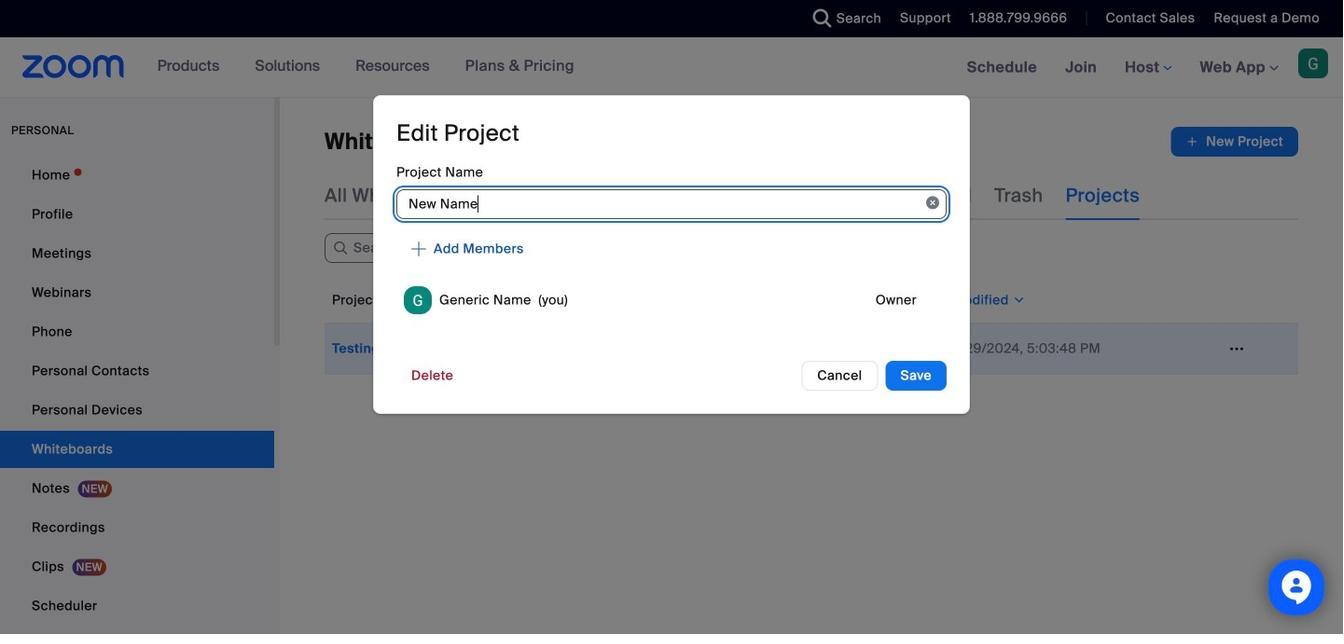 Task type: vqa. For each thing, say whether or not it's contained in the screenshot.
Project
no



Task type: describe. For each thing, give the bounding box(es) containing it.
Search text field
[[325, 233, 549, 263]]

e.g. Happy Crew text field
[[396, 189, 947, 219]]

add image
[[1186, 132, 1199, 151]]

arrow down image
[[419, 289, 437, 312]]

generic name avatar image
[[404, 286, 432, 314]]



Task type: locate. For each thing, give the bounding box(es) containing it.
product information navigation
[[143, 37, 589, 97]]

application
[[325, 278, 1299, 375]]

tabs of all whiteboard page tab list
[[325, 172, 1140, 220]]

personal menu menu
[[0, 157, 274, 634]]

dialog
[[373, 95, 970, 414]]

edit project image
[[1222, 341, 1252, 357]]

banner
[[0, 37, 1343, 98]]

generic name owner element
[[396, 279, 947, 322]]

meetings navigation
[[953, 37, 1343, 98]]

heading
[[396, 119, 520, 148]]



